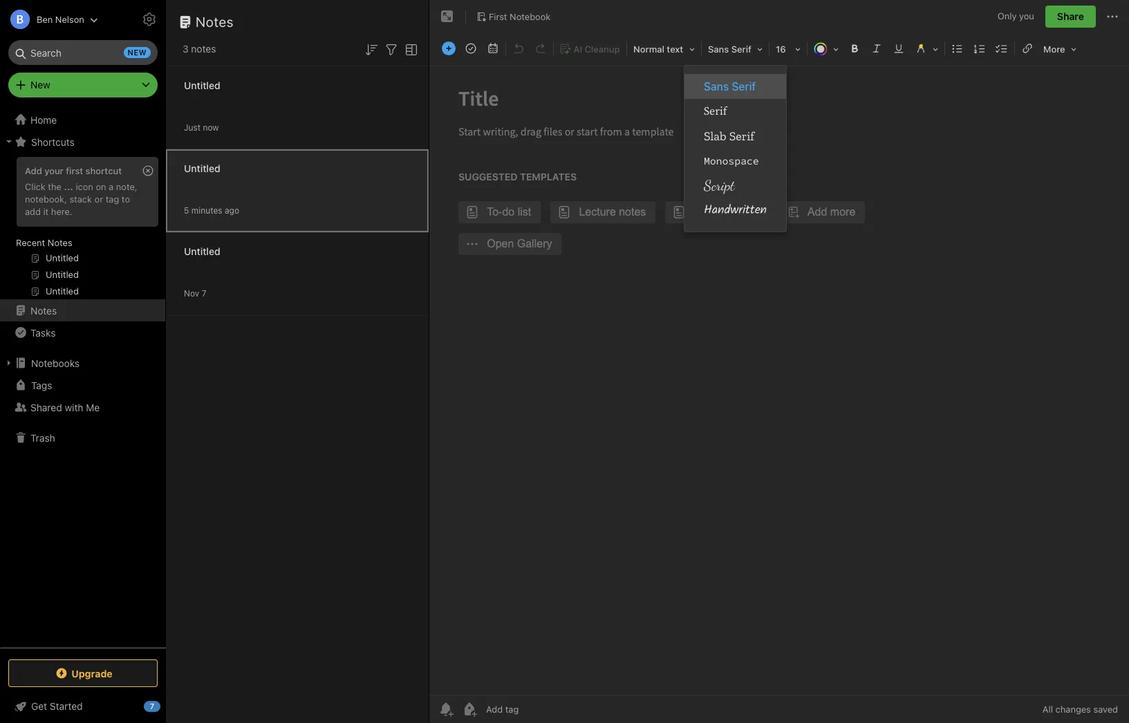 Task type: locate. For each thing, give the bounding box(es) containing it.
untitled for 7
[[184, 245, 220, 257]]

trash link
[[0, 427, 165, 449]]

notes right 'recent'
[[48, 237, 72, 248]]

7 left click to collapse image
[[150, 702, 154, 711]]

handwritten link
[[685, 199, 787, 223]]

Add filters field
[[383, 40, 400, 58]]

serif inside font family field
[[732, 44, 752, 55]]

serif up sans serif 'link' on the right of page
[[732, 44, 752, 55]]

sans
[[708, 44, 729, 55], [704, 80, 729, 93]]

1 vertical spatial untitled
[[184, 162, 220, 174]]

icon
[[76, 181, 93, 192]]

a
[[109, 181, 114, 192]]

0 vertical spatial untitled
[[184, 79, 220, 91]]

sans serif up serif link
[[704, 80, 756, 93]]

sans serif
[[708, 44, 752, 55], [704, 80, 756, 93]]

sans up serif link
[[704, 80, 729, 93]]

1 untitled from the top
[[184, 79, 220, 91]]

sans serif up sans serif 'link' on the right of page
[[708, 44, 752, 55]]

untitled down notes
[[184, 79, 220, 91]]

your
[[44, 165, 64, 176]]

slab
[[704, 129, 727, 144]]

started
[[50, 701, 83, 713]]

3
[[183, 43, 189, 55]]

untitled for minutes
[[184, 162, 220, 174]]

untitled
[[184, 79, 220, 91], [184, 162, 220, 174], [184, 245, 220, 257]]

2 vertical spatial untitled
[[184, 245, 220, 257]]

first notebook button
[[472, 7, 556, 26]]

notes
[[196, 14, 234, 30], [48, 237, 72, 248], [30, 305, 57, 316]]

tasks button
[[0, 322, 165, 344]]

now
[[203, 122, 219, 132]]

0 vertical spatial sans serif
[[708, 44, 752, 55]]

checklist image
[[993, 39, 1012, 58]]

get started
[[31, 701, 83, 713]]

nov 7
[[184, 288, 206, 298]]

serif link
[[685, 99, 787, 124]]

notebook
[[510, 11, 551, 22]]

sans up sans serif 'link' on the right of page
[[708, 44, 729, 55]]

normal
[[634, 44, 665, 55]]

group containing add your first shortcut
[[0, 153, 165, 305]]

insert link image
[[1018, 39, 1038, 58]]

numbered list image
[[971, 39, 990, 58]]

text
[[667, 44, 684, 55]]

home link
[[0, 109, 166, 131]]

untitled down minutes
[[184, 245, 220, 257]]

add tag image
[[461, 701, 478, 718]]

serif up serif link
[[732, 80, 756, 93]]

notes up notes
[[196, 14, 234, 30]]

More actions field
[[1105, 6, 1121, 28]]

minutes
[[191, 205, 222, 215]]

ben
[[37, 13, 53, 25]]

share
[[1058, 10, 1085, 22]]

serif
[[732, 44, 752, 55], [732, 80, 756, 93], [704, 104, 727, 118], [730, 129, 755, 144]]

notebooks link
[[0, 352, 165, 374]]

...
[[64, 181, 73, 192]]

only
[[998, 11, 1017, 22]]

7 right "nov"
[[202, 288, 206, 298]]

nelson
[[55, 13, 84, 25]]

all changes saved
[[1043, 704, 1119, 715]]

only you
[[998, 11, 1035, 22]]

on
[[96, 181, 106, 192]]

3 untitled from the top
[[184, 245, 220, 257]]

serif inside 'link'
[[732, 80, 756, 93]]

underline image
[[890, 39, 909, 58]]

calendar event image
[[484, 39, 503, 58]]

1 vertical spatial 7
[[150, 702, 154, 711]]

5
[[184, 205, 189, 215]]

sans serif menu item
[[685, 74, 787, 99]]

to
[[122, 194, 130, 205]]

get
[[31, 701, 47, 713]]

me
[[86, 402, 100, 413]]

notes up tasks
[[30, 305, 57, 316]]

sans inside 'link'
[[704, 80, 729, 93]]

1 vertical spatial sans serif
[[704, 80, 756, 93]]

handwritten
[[704, 201, 767, 221]]

0 vertical spatial 7
[[202, 288, 206, 298]]

Heading level field
[[629, 39, 700, 59]]

italic image
[[867, 39, 887, 58]]

bulleted list image
[[948, 39, 968, 58]]

expand note image
[[439, 8, 456, 25]]

untitled down just now
[[184, 162, 220, 174]]

all
[[1043, 704, 1054, 715]]

shortcuts
[[31, 136, 75, 148]]

0 horizontal spatial 7
[[150, 702, 154, 711]]

dropdown list menu
[[685, 74, 787, 223]]

tags
[[31, 379, 52, 391]]

settings image
[[141, 11, 158, 28]]

Account field
[[0, 6, 98, 33]]

More field
[[1039, 39, 1082, 59]]

0 vertical spatial sans
[[708, 44, 729, 55]]

bold image
[[845, 39, 865, 58]]

group
[[0, 153, 165, 305]]

tree
[[0, 109, 166, 647]]

it
[[43, 206, 49, 217]]

with
[[65, 402, 83, 413]]

Highlight field
[[910, 39, 944, 59]]

1 horizontal spatial 7
[[202, 288, 206, 298]]

Search text field
[[18, 40, 148, 65]]

2 untitled from the top
[[184, 162, 220, 174]]

add
[[25, 206, 41, 217]]

group inside tree
[[0, 153, 165, 305]]

1 vertical spatial sans
[[704, 80, 729, 93]]

notes
[[191, 43, 216, 55]]

ben nelson
[[37, 13, 84, 25]]

7
[[202, 288, 206, 298], [150, 702, 154, 711]]

first notebook
[[489, 11, 551, 22]]



Task type: vqa. For each thing, say whether or not it's contained in the screenshot.
Notes inside group
yes



Task type: describe. For each thing, give the bounding box(es) containing it.
notebooks
[[31, 357, 80, 369]]

icon on a note, notebook, stack or tag to add it here.
[[25, 181, 137, 217]]

tree containing home
[[0, 109, 166, 647]]

View options field
[[400, 40, 420, 58]]

click
[[25, 181, 45, 192]]

script
[[704, 177, 735, 194]]

1 vertical spatial notes
[[48, 237, 72, 248]]

you
[[1020, 11, 1035, 22]]

task image
[[461, 39, 481, 58]]

Sort options field
[[363, 40, 380, 58]]

new
[[128, 48, 147, 57]]

share button
[[1046, 6, 1096, 28]]

nov
[[184, 288, 199, 298]]

tasks
[[30, 327, 56, 339]]

recent notes
[[16, 237, 72, 248]]

new button
[[8, 73, 158, 98]]

untitled for now
[[184, 79, 220, 91]]

add a reminder image
[[438, 701, 454, 718]]

3 notes
[[183, 43, 216, 55]]

script handwritten
[[704, 177, 767, 221]]

serif up the slab
[[704, 104, 727, 118]]

saved
[[1094, 704, 1119, 715]]

monospace
[[704, 154, 759, 167]]

16
[[776, 44, 786, 55]]

Font size field
[[771, 39, 806, 59]]

sans serif inside 'link'
[[704, 80, 756, 93]]

trash
[[30, 432, 55, 444]]

add filters image
[[383, 41, 400, 58]]

normal text
[[634, 44, 684, 55]]

shortcut
[[86, 165, 122, 176]]

0 vertical spatial notes
[[196, 14, 234, 30]]

click to collapse image
[[161, 698, 171, 715]]

7 inside help and learning task checklist field
[[150, 702, 154, 711]]

monospace link
[[685, 149, 787, 174]]

slab serif link
[[685, 124, 787, 149]]

first
[[66, 165, 83, 176]]

slab serif
[[704, 129, 755, 144]]

Note Editor text field
[[430, 66, 1130, 695]]

stack
[[70, 194, 92, 205]]

upgrade
[[71, 668, 113, 680]]

add your first shortcut
[[25, 165, 122, 176]]

here.
[[51, 206, 72, 217]]

sans serif link
[[685, 74, 787, 99]]

Font family field
[[704, 39, 768, 59]]

the
[[48, 181, 62, 192]]

ago
[[225, 205, 239, 215]]

tags button
[[0, 374, 165, 396]]

Help and Learning task checklist field
[[0, 696, 166, 718]]

5 minutes ago
[[184, 205, 239, 215]]

click the ...
[[25, 181, 73, 192]]

sans inside font family field
[[708, 44, 729, 55]]

or
[[95, 194, 103, 205]]

shortcuts button
[[0, 131, 165, 153]]

more actions image
[[1105, 8, 1121, 25]]

upgrade button
[[8, 660, 158, 688]]

Insert field
[[439, 39, 459, 58]]

changes
[[1056, 704, 1092, 715]]

Font color field
[[809, 39, 844, 59]]

Add tag field
[[485, 704, 589, 716]]

notes link
[[0, 300, 165, 322]]

just now
[[184, 122, 219, 132]]

2 vertical spatial notes
[[30, 305, 57, 316]]

note,
[[116, 181, 137, 192]]

notebook,
[[25, 194, 67, 205]]

first
[[489, 11, 507, 22]]

shared with me
[[30, 402, 100, 413]]

more
[[1044, 44, 1066, 55]]

home
[[30, 114, 57, 126]]

add
[[25, 165, 42, 176]]

serif down serif link
[[730, 129, 755, 144]]

expand notebooks image
[[3, 358, 15, 369]]

tag
[[106, 194, 119, 205]]

script link
[[685, 174, 787, 199]]

note window element
[[430, 0, 1130, 724]]

sans serif inside font family field
[[708, 44, 752, 55]]

shared with me link
[[0, 396, 165, 419]]

shared
[[30, 402, 62, 413]]

new search field
[[18, 40, 151, 65]]

recent
[[16, 237, 45, 248]]

just
[[184, 122, 201, 132]]

new
[[30, 79, 50, 91]]



